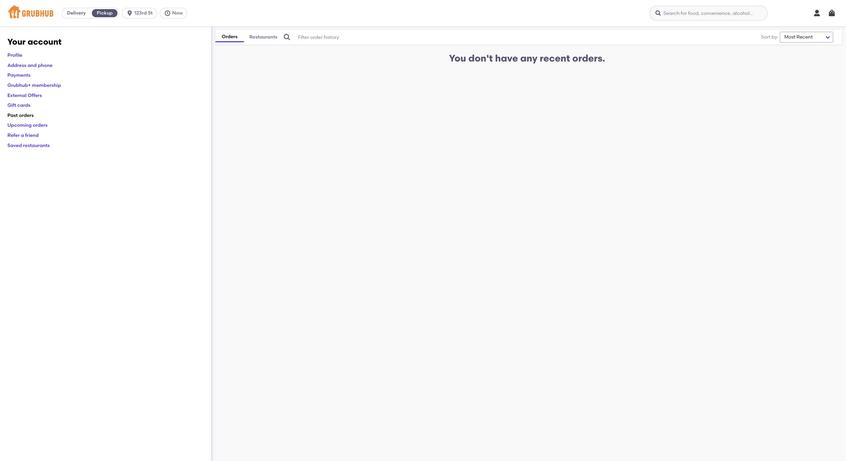 Task type: vqa. For each thing, say whether or not it's contained in the screenshot.
The Grubhub+ Membership
yes



Task type: locate. For each thing, give the bounding box(es) containing it.
1 vertical spatial svg image
[[283, 33, 291, 41]]

123rd st button
[[122, 8, 160, 19]]

your account
[[7, 37, 62, 47]]

svg image inside main navigation navigation
[[655, 10, 662, 17]]

friend
[[25, 132, 39, 138]]

upcoming orders link
[[7, 122, 48, 128]]

svg image inside now button
[[164, 10, 171, 17]]

upcoming orders
[[7, 122, 48, 128]]

refer a friend
[[7, 132, 39, 138]]

you
[[449, 52, 466, 64]]

svg image inside 123rd st button
[[126, 10, 133, 17]]

upcoming
[[7, 122, 32, 128]]

orders up friend
[[33, 122, 48, 128]]

profile link
[[7, 52, 22, 58]]

1 vertical spatial orders
[[33, 122, 48, 128]]

delivery button
[[62, 8, 91, 19]]

svg image
[[655, 10, 662, 17], [283, 33, 291, 41]]

address
[[7, 62, 26, 68]]

saved restaurants link
[[7, 142, 50, 148]]

past orders link
[[7, 112, 34, 118]]

offers
[[28, 92, 42, 98]]

svg image
[[814, 9, 822, 17], [828, 9, 837, 17], [126, 10, 133, 17], [164, 10, 171, 17]]

gift
[[7, 102, 16, 108]]

past orders
[[7, 112, 34, 118]]

saved
[[7, 142, 22, 148]]

orders up upcoming orders link
[[19, 112, 34, 118]]

and
[[28, 62, 37, 68]]

0 vertical spatial orders
[[19, 112, 34, 118]]

grubhub+ membership link
[[7, 82, 61, 88]]

profile
[[7, 52, 22, 58]]

orders
[[222, 34, 238, 39]]

payments
[[7, 72, 31, 78]]

refer
[[7, 132, 20, 138]]

now button
[[160, 8, 190, 19]]

1 horizontal spatial svg image
[[655, 10, 662, 17]]

phone
[[38, 62, 53, 68]]

have
[[495, 52, 518, 64]]

recent
[[540, 52, 571, 64]]

orders
[[19, 112, 34, 118], [33, 122, 48, 128]]

0 horizontal spatial svg image
[[283, 33, 291, 41]]

0 vertical spatial svg image
[[655, 10, 662, 17]]

123rd st
[[135, 10, 153, 16]]

pickup
[[97, 10, 113, 16]]

saved restaurants
[[7, 142, 50, 148]]

grubhub+
[[7, 82, 31, 88]]

gift cards link
[[7, 102, 30, 108]]

gift cards
[[7, 102, 30, 108]]

main navigation navigation
[[0, 0, 847, 26]]

external
[[7, 92, 27, 98]]



Task type: describe. For each thing, give the bounding box(es) containing it.
any
[[521, 52, 538, 64]]

payments link
[[7, 72, 31, 78]]

account
[[28, 37, 62, 47]]

a
[[21, 132, 24, 138]]

sort
[[762, 34, 771, 40]]

refer a friend link
[[7, 132, 39, 138]]

past
[[7, 112, 18, 118]]

123rd
[[135, 10, 147, 16]]

by:
[[772, 34, 779, 40]]

delivery
[[67, 10, 86, 16]]

Search for food, convenience, alcohol... search field
[[650, 6, 768, 21]]

now
[[172, 10, 183, 16]]

external offers
[[7, 92, 42, 98]]

restaurants
[[250, 34, 278, 40]]

Filter order history search field
[[283, 30, 741, 45]]

address and phone link
[[7, 62, 53, 68]]

sort by:
[[762, 34, 779, 40]]

don't
[[469, 52, 493, 64]]

you don't have any recent orders.
[[449, 52, 606, 64]]

your
[[7, 37, 26, 47]]

grubhub+ membership
[[7, 82, 61, 88]]

svg image for "filter order history" search box
[[283, 33, 291, 41]]

orders for past orders
[[19, 112, 34, 118]]

svg image for search for food, convenience, alcohol... search box
[[655, 10, 662, 17]]

address and phone
[[7, 62, 53, 68]]

pickup button
[[91, 8, 119, 19]]

restaurants
[[23, 142, 50, 148]]

orders button
[[216, 32, 244, 42]]

st
[[148, 10, 153, 16]]

orders.
[[573, 52, 606, 64]]

orders for upcoming orders
[[33, 122, 48, 128]]

restaurants button
[[244, 33, 283, 42]]

cards
[[17, 102, 30, 108]]

membership
[[32, 82, 61, 88]]

external offers link
[[7, 92, 42, 98]]



